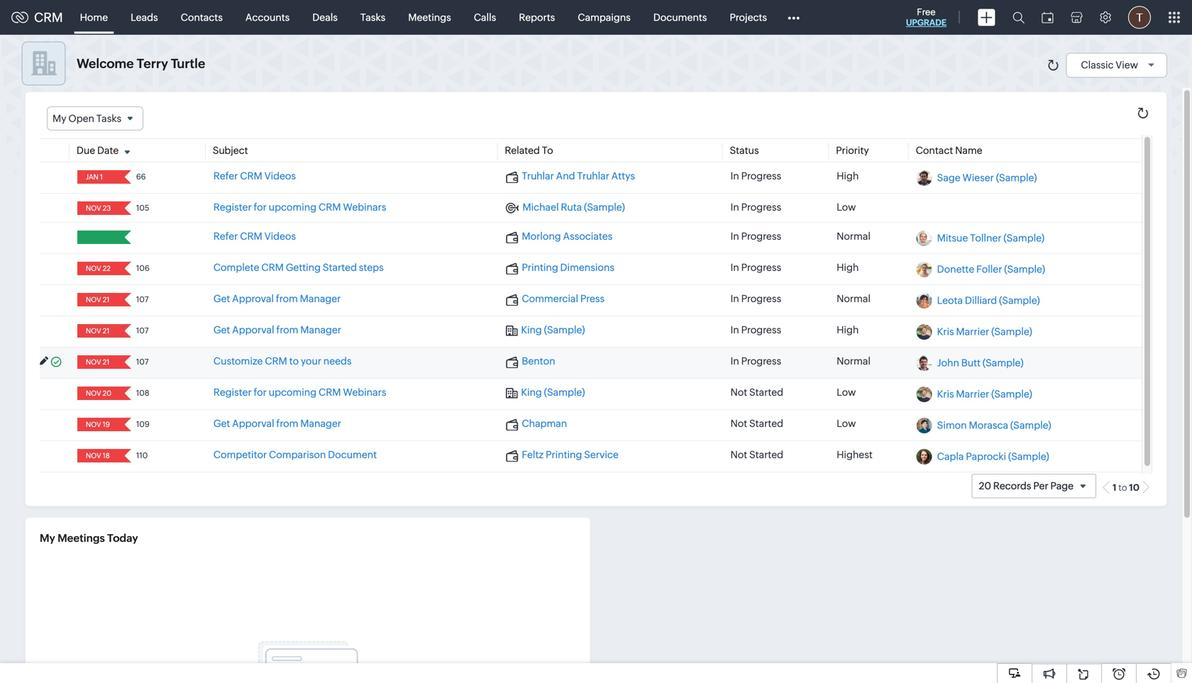 Task type: vqa. For each thing, say whether or not it's contained in the screenshot.
channels image
no



Task type: locate. For each thing, give the bounding box(es) containing it.
1 vertical spatial for
[[254, 387, 267, 398]]

meetings link
[[397, 0, 462, 34]]

kris marrier (sample) for low
[[937, 388, 1032, 400]]

2 register for upcoming crm webinars link from the top
[[213, 387, 386, 398]]

marrier down butt
[[956, 388, 989, 400]]

1 vertical spatial low
[[837, 387, 856, 398]]

(sample) right dilliard
[[999, 295, 1040, 306]]

contact name link
[[916, 145, 983, 156]]

0 vertical spatial register
[[213, 202, 252, 213]]

sage wieser (sample)
[[937, 172, 1037, 183]]

1 vertical spatial meetings
[[58, 532, 105, 545]]

register for upcoming crm webinars down your
[[213, 387, 386, 398]]

for for king (sample)
[[254, 387, 267, 398]]

1 vertical spatial get apporval from manager
[[213, 418, 341, 429]]

0 vertical spatial marrier
[[956, 326, 989, 337]]

not started for (sample)
[[731, 387, 784, 398]]

2 refer from the top
[[213, 231, 238, 242]]

for
[[254, 202, 267, 213], [254, 387, 267, 398]]

1 vertical spatial refer
[[213, 231, 238, 242]]

0 vertical spatial get
[[213, 293, 230, 305]]

0 vertical spatial printing
[[522, 262, 558, 273]]

in progress for and
[[731, 170, 781, 182]]

king for get apporval from manager
[[521, 324, 542, 336]]

1 vertical spatial register
[[213, 387, 252, 398]]

in progress for ruta
[[731, 202, 781, 213]]

progress for ruta
[[741, 202, 781, 213]]

donette
[[937, 263, 975, 275]]

1 vertical spatial my
[[40, 532, 55, 545]]

crm left your
[[265, 356, 287, 367]]

1 vertical spatial kris marrier (sample) link
[[937, 388, 1032, 400]]

1 videos from the top
[[264, 170, 296, 182]]

(sample) up simon morasca (sample) link
[[991, 388, 1032, 400]]

0 vertical spatial not
[[731, 387, 747, 398]]

2 marrier from the top
[[956, 388, 989, 400]]

1 not started from the top
[[731, 387, 784, 398]]

(sample) down the 'leota dilliard (sample)'
[[991, 326, 1032, 337]]

my
[[53, 113, 66, 124], [40, 532, 55, 545]]

king (sample)
[[521, 324, 585, 336], [521, 387, 585, 398]]

2 progress from the top
[[741, 202, 781, 213]]

0 vertical spatial my
[[53, 113, 66, 124]]

kris for high
[[937, 326, 954, 337]]

3 low from the top
[[837, 418, 856, 429]]

videos for truhlar
[[264, 170, 296, 182]]

0 vertical spatial register for upcoming crm webinars
[[213, 202, 386, 213]]

truhlar down related to link
[[522, 170, 554, 182]]

marrier
[[956, 326, 989, 337], [956, 388, 989, 400]]

view
[[1116, 59, 1138, 71]]

accounts link
[[234, 0, 301, 34]]

kris down john
[[937, 388, 954, 400]]

4 in progress from the top
[[731, 262, 781, 273]]

1 vertical spatial register for upcoming crm webinars link
[[213, 387, 386, 398]]

register for upcoming crm webinars link for michael ruta (sample)
[[213, 202, 386, 213]]

2 king (sample) from the top
[[521, 387, 585, 398]]

6 in progress from the top
[[731, 324, 781, 336]]

1 vertical spatial get apporval from manager link
[[213, 418, 341, 429]]

marrier for low
[[956, 388, 989, 400]]

webinars
[[343, 202, 386, 213], [343, 387, 386, 398]]

refer crm videos up complete
[[213, 231, 296, 242]]

refer crm videos link up complete
[[213, 231, 296, 242]]

for up complete
[[254, 202, 267, 213]]

related to
[[505, 145, 553, 156]]

None field
[[82, 170, 115, 184], [82, 202, 115, 215], [82, 231, 115, 244], [82, 262, 115, 275], [82, 293, 115, 307], [82, 324, 115, 338], [82, 356, 115, 369], [82, 387, 115, 400], [82, 418, 115, 432], [82, 449, 115, 463], [82, 170, 115, 184], [82, 202, 115, 215], [82, 231, 115, 244], [82, 262, 115, 275], [82, 293, 115, 307], [82, 324, 115, 338], [82, 356, 115, 369], [82, 387, 115, 400], [82, 418, 115, 432], [82, 449, 115, 463]]

1 to 10
[[1113, 483, 1140, 493]]

commercial press
[[522, 293, 605, 305]]

0 vertical spatial low
[[837, 202, 856, 213]]

2 normal from the top
[[837, 293, 871, 305]]

upcoming up complete crm getting started steps link
[[269, 202, 317, 213]]

king (sample) up chapman
[[521, 387, 585, 398]]

sage
[[937, 172, 961, 183]]

home
[[80, 12, 108, 23]]

(sample)
[[996, 172, 1037, 183], [584, 202, 625, 213], [1004, 232, 1045, 244], [1004, 263, 1045, 275], [999, 295, 1040, 306], [544, 324, 585, 336], [991, 326, 1032, 337], [983, 357, 1024, 368], [544, 387, 585, 398], [991, 388, 1032, 400], [1010, 420, 1051, 431], [1008, 451, 1049, 462]]

4 in from the top
[[731, 262, 739, 273]]

0 vertical spatial 107
[[136, 295, 149, 304]]

2 upcoming from the top
[[269, 387, 317, 398]]

0 vertical spatial king (sample) link
[[506, 324, 585, 337]]

get apporval from manager link
[[213, 324, 341, 336], [213, 418, 341, 429]]

1 king from the top
[[521, 324, 542, 336]]

king down benton link
[[521, 387, 542, 398]]

kris marrier (sample) link
[[937, 326, 1032, 337], [937, 388, 1032, 400]]

1 for from the top
[[254, 202, 267, 213]]

crm down needs at the bottom of the page
[[319, 387, 341, 398]]

michael ruta (sample) link
[[506, 202, 625, 214]]

1 get apporval from manager from the top
[[213, 324, 341, 336]]

apporval
[[232, 324, 274, 336], [232, 418, 274, 429]]

1 kris from the top
[[937, 326, 954, 337]]

normal for mitsue tollner (sample)
[[837, 231, 871, 242]]

kris up john
[[937, 326, 954, 337]]

king up benton link
[[521, 324, 542, 336]]

projects
[[730, 12, 767, 23]]

5 in progress from the top
[[731, 293, 781, 305]]

tasks right deals
[[360, 12, 386, 23]]

2 low from the top
[[837, 387, 856, 398]]

related
[[505, 145, 540, 156]]

0 vertical spatial not started
[[731, 387, 784, 398]]

truhlar right and
[[577, 170, 610, 182]]

0 vertical spatial get apporval from manager
[[213, 324, 341, 336]]

in
[[731, 170, 739, 182], [731, 202, 739, 213], [731, 231, 739, 242], [731, 262, 739, 273], [731, 293, 739, 305], [731, 324, 739, 336], [731, 356, 739, 367]]

meetings left calls link
[[408, 12, 451, 23]]

not for printing
[[731, 449, 747, 461]]

2 for from the top
[[254, 387, 267, 398]]

refer crm videos link for truhlar and truhlar attys
[[213, 170, 296, 182]]

0 vertical spatial apporval
[[232, 324, 274, 336]]

refer crm videos down "subject"
[[213, 170, 296, 182]]

1 webinars from the top
[[343, 202, 386, 213]]

3 not started from the top
[[731, 449, 784, 461]]

1 king (sample) from the top
[[521, 324, 585, 336]]

1 high from the top
[[837, 170, 859, 182]]

2 kris marrier (sample) link from the top
[[937, 388, 1032, 400]]

4 progress from the top
[[741, 262, 781, 273]]

chapman
[[522, 418, 567, 429]]

projects link
[[718, 0, 779, 34]]

free
[[917, 7, 936, 17]]

1 vertical spatial marrier
[[956, 388, 989, 400]]

0 horizontal spatial meetings
[[58, 532, 105, 545]]

1 vertical spatial apporval
[[232, 418, 274, 429]]

michael ruta (sample)
[[523, 202, 625, 213]]

3 progress from the top
[[741, 231, 781, 242]]

3 107 from the top
[[136, 358, 149, 367]]

refer down "subject"
[[213, 170, 238, 182]]

1 horizontal spatial truhlar
[[577, 170, 610, 182]]

1 vertical spatial kris marrier (sample)
[[937, 388, 1032, 400]]

2 vertical spatial high
[[837, 324, 859, 336]]

1 in progress from the top
[[731, 170, 781, 182]]

0 vertical spatial normal
[[837, 231, 871, 242]]

1 get apporval from manager link from the top
[[213, 324, 341, 336]]

low
[[837, 202, 856, 213], [837, 387, 856, 398], [837, 418, 856, 429]]

get up "customize"
[[213, 324, 230, 336]]

2 register for upcoming crm webinars from the top
[[213, 387, 386, 398]]

0 vertical spatial for
[[254, 202, 267, 213]]

2 vertical spatial get
[[213, 418, 230, 429]]

progress for press
[[741, 293, 781, 305]]

105
[[136, 204, 149, 213]]

high for kris marrier (sample)
[[837, 324, 859, 336]]

1 in from the top
[[731, 170, 739, 182]]

in progress
[[731, 170, 781, 182], [731, 202, 781, 213], [731, 231, 781, 242], [731, 262, 781, 273], [731, 293, 781, 305], [731, 324, 781, 336], [731, 356, 781, 367]]

printing down morlong
[[522, 262, 558, 273]]

1 progress from the top
[[741, 170, 781, 182]]

foller
[[977, 263, 1002, 275]]

progress for associates
[[741, 231, 781, 242]]

1 normal from the top
[[837, 231, 871, 242]]

2 vertical spatial not started
[[731, 449, 784, 461]]

0 vertical spatial high
[[837, 170, 859, 182]]

1 horizontal spatial to
[[1119, 483, 1127, 493]]

0 vertical spatial get apporval from manager link
[[213, 324, 341, 336]]

1 vertical spatial get
[[213, 324, 230, 336]]

register for upcoming crm webinars up the complete crm getting started steps
[[213, 202, 386, 213]]

6 progress from the top
[[741, 324, 781, 336]]

1 kris marrier (sample) link from the top
[[937, 326, 1032, 337]]

to right 1
[[1119, 483, 1127, 493]]

apporval down approval
[[232, 324, 274, 336]]

dilliard
[[965, 295, 997, 306]]

1 107 from the top
[[136, 295, 149, 304]]

1 vertical spatial to
[[1119, 483, 1127, 493]]

manager down getting on the left of page
[[300, 293, 341, 305]]

1 not from the top
[[731, 387, 747, 398]]

0 horizontal spatial truhlar
[[522, 170, 554, 182]]

register for upcoming crm webinars link up the complete crm getting started steps
[[213, 202, 386, 213]]

webinars for michael
[[343, 202, 386, 213]]

0 vertical spatial manager
[[300, 293, 341, 305]]

get apporval from manager link up competitor comparison document
[[213, 418, 341, 429]]

service
[[584, 449, 619, 461]]

manager up comparison
[[300, 418, 341, 429]]

2 get apporval from manager link from the top
[[213, 418, 341, 429]]

3 high from the top
[[837, 324, 859, 336]]

1 low from the top
[[837, 202, 856, 213]]

1 refer crm videos from the top
[[213, 170, 296, 182]]

kris marrier (sample) down dilliard
[[937, 326, 1032, 337]]

progress
[[741, 170, 781, 182], [741, 202, 781, 213], [741, 231, 781, 242], [741, 262, 781, 273], [741, 293, 781, 305], [741, 324, 781, 336], [741, 356, 781, 367]]

get left approval
[[213, 293, 230, 305]]

1 register for upcoming crm webinars link from the top
[[213, 202, 386, 213]]

2 kris marrier (sample) from the top
[[937, 388, 1032, 400]]

get apporval from manager down get approval from manager link
[[213, 324, 341, 336]]

2 vertical spatial low
[[837, 418, 856, 429]]

1 vertical spatial king (sample) link
[[506, 387, 585, 399]]

1 refer crm videos link from the top
[[213, 170, 296, 182]]

refer crm videos for truhlar and truhlar attys
[[213, 170, 296, 182]]

mitsue tollner (sample)
[[937, 232, 1045, 244]]

0 vertical spatial refer
[[213, 170, 238, 182]]

0 horizontal spatial tasks
[[96, 113, 121, 124]]

2 webinars from the top
[[343, 387, 386, 398]]

printing dimensions
[[522, 262, 615, 273]]

1 register for upcoming crm webinars from the top
[[213, 202, 386, 213]]

0 vertical spatial refer crm videos
[[213, 170, 296, 182]]

refer crm videos link down "subject"
[[213, 170, 296, 182]]

competitor comparison document link
[[213, 449, 377, 461]]

0 vertical spatial upcoming
[[269, 202, 317, 213]]

tasks link
[[349, 0, 397, 34]]

2 get apporval from manager from the top
[[213, 418, 341, 429]]

kris marrier (sample) link up morasca
[[937, 388, 1032, 400]]

started
[[323, 262, 357, 273], [749, 387, 784, 398], [749, 418, 784, 429], [749, 449, 784, 461]]

1 vertical spatial tasks
[[96, 113, 121, 124]]

(sample) right wieser
[[996, 172, 1037, 183]]

chapman link
[[506, 418, 567, 431]]

webinars up steps on the left top
[[343, 202, 386, 213]]

tasks inside "my open tasks" field
[[96, 113, 121, 124]]

get apporval from manager link down get approval from manager link
[[213, 324, 341, 336]]

marrier up butt
[[956, 326, 989, 337]]

get apporval from manager for king (sample)
[[213, 324, 341, 336]]

1 vertical spatial manager
[[300, 324, 341, 336]]

highest
[[837, 449, 873, 461]]

kris marrier (sample) link down dilliard
[[937, 326, 1032, 337]]

register for upcoming crm webinars for king (sample)
[[213, 387, 386, 398]]

2 apporval from the top
[[232, 418, 274, 429]]

1 kris marrier (sample) from the top
[[937, 326, 1032, 337]]

kris marrier (sample) up morasca
[[937, 388, 1032, 400]]

upcoming down customize crm to your needs
[[269, 387, 317, 398]]

refer crm videos link
[[213, 170, 296, 182], [213, 231, 296, 242]]

get apporval from manager up competitor comparison document
[[213, 418, 341, 429]]

2 register from the top
[[213, 387, 252, 398]]

king
[[521, 324, 542, 336], [521, 387, 542, 398]]

0 vertical spatial webinars
[[343, 202, 386, 213]]

2 refer crm videos link from the top
[[213, 231, 296, 242]]

2 vertical spatial not
[[731, 449, 747, 461]]

for down "customize"
[[254, 387, 267, 398]]

2 107 from the top
[[136, 327, 149, 335]]

1 vertical spatial refer crm videos link
[[213, 231, 296, 242]]

My Open Tasks field
[[47, 106, 143, 131]]

progress for (sample)
[[741, 324, 781, 336]]

benton link
[[506, 356, 555, 368]]

0 vertical spatial kris
[[937, 326, 954, 337]]

3 not from the top
[[731, 449, 747, 461]]

1 vertical spatial king (sample)
[[521, 387, 585, 398]]

1 vertical spatial printing
[[546, 449, 582, 461]]

0 vertical spatial king
[[521, 324, 542, 336]]

(sample) right butt
[[983, 357, 1024, 368]]

date
[[97, 145, 119, 156]]

2 vertical spatial 107
[[136, 358, 149, 367]]

1 vertical spatial refer crm videos
[[213, 231, 296, 242]]

comparison
[[269, 449, 326, 461]]

0 horizontal spatial to
[[289, 356, 299, 367]]

approval
[[232, 293, 274, 305]]

get apporval from manager
[[213, 324, 341, 336], [213, 418, 341, 429]]

1 vertical spatial upcoming
[[269, 387, 317, 398]]

register for upcoming crm webinars
[[213, 202, 386, 213], [213, 387, 386, 398]]

2 king (sample) link from the top
[[506, 387, 585, 399]]

printing right feltz
[[546, 449, 582, 461]]

morlong associates link
[[506, 231, 613, 243]]

simon morasca (sample) link
[[937, 420, 1051, 431]]

king (sample) link up chapman
[[506, 387, 585, 399]]

deals link
[[301, 0, 349, 34]]

2 high from the top
[[837, 262, 859, 273]]

in for dimensions
[[731, 262, 739, 273]]

(sample) right ruta
[[584, 202, 625, 213]]

customize crm to your needs link
[[213, 356, 352, 367]]

2 in from the top
[[731, 202, 739, 213]]

get apporval from manager link for chapman
[[213, 418, 341, 429]]

my for my open tasks
[[53, 113, 66, 124]]

search element
[[1004, 0, 1033, 35]]

register for upcoming crm webinars link for king (sample)
[[213, 387, 386, 398]]

from down the complete crm getting started steps
[[276, 293, 298, 305]]

tasks
[[360, 12, 386, 23], [96, 113, 121, 124]]

2 in progress from the top
[[731, 202, 781, 213]]

upcoming for king
[[269, 387, 317, 398]]

normal for leota dilliard (sample)
[[837, 293, 871, 305]]

2 truhlar from the left
[[577, 170, 610, 182]]

register for upcoming crm webinars for michael ruta (sample)
[[213, 202, 386, 213]]

0 vertical spatial videos
[[264, 170, 296, 182]]

manager for commercial
[[300, 293, 341, 305]]

2 not started from the top
[[731, 418, 784, 429]]

1 vertical spatial not
[[731, 418, 747, 429]]

1 marrier from the top
[[956, 326, 989, 337]]

1 get from the top
[[213, 293, 230, 305]]

not started for printing
[[731, 449, 784, 461]]

started for king (sample)
[[749, 387, 784, 398]]

not
[[731, 387, 747, 398], [731, 418, 747, 429], [731, 449, 747, 461]]

steps
[[359, 262, 384, 273]]

5 progress from the top
[[741, 293, 781, 305]]

3 in from the top
[[731, 231, 739, 242]]

refer up complete
[[213, 231, 238, 242]]

2 videos from the top
[[264, 231, 296, 242]]

108
[[136, 389, 149, 398]]

1 horizontal spatial tasks
[[360, 12, 386, 23]]

kris marrier (sample) for high
[[937, 326, 1032, 337]]

tasks right open
[[96, 113, 121, 124]]

from up competitor comparison document
[[276, 418, 298, 429]]

crm left getting on the left of page
[[261, 262, 284, 273]]

2 king from the top
[[521, 387, 542, 398]]

1 vertical spatial king
[[521, 387, 542, 398]]

today
[[107, 532, 138, 545]]

1 vertical spatial 107
[[136, 327, 149, 335]]

apporval up competitor
[[232, 418, 274, 429]]

wieser
[[963, 172, 994, 183]]

1 vertical spatial videos
[[264, 231, 296, 242]]

from up customize crm to your needs link
[[276, 324, 298, 336]]

calls link
[[462, 0, 508, 34]]

name
[[955, 145, 983, 156]]

morasca
[[969, 420, 1008, 431]]

webinars for king
[[343, 387, 386, 398]]

110
[[136, 451, 148, 460]]

webinars down needs at the bottom of the page
[[343, 387, 386, 398]]

to left your
[[289, 356, 299, 367]]

1 apporval from the top
[[232, 324, 274, 336]]

0 vertical spatial kris marrier (sample)
[[937, 326, 1032, 337]]

get up competitor
[[213, 418, 230, 429]]

1 vertical spatial normal
[[837, 293, 871, 305]]

1 register from the top
[[213, 202, 252, 213]]

1 vertical spatial from
[[276, 324, 298, 336]]

crm right 'logo'
[[34, 10, 63, 25]]

king (sample) link up "benton" in the bottom left of the page
[[506, 324, 585, 337]]

king (sample) down commercial press "link"
[[521, 324, 585, 336]]

2 kris from the top
[[937, 388, 954, 400]]

0 vertical spatial king (sample)
[[521, 324, 585, 336]]

3 in progress from the top
[[731, 231, 781, 242]]

my open tasks
[[53, 113, 121, 124]]

0 vertical spatial register for upcoming crm webinars link
[[213, 202, 386, 213]]

butt
[[961, 357, 981, 368]]

0 vertical spatial tasks
[[360, 12, 386, 23]]

1 vertical spatial not started
[[731, 418, 784, 429]]

sage wieser (sample) link
[[937, 172, 1037, 183]]

profile element
[[1120, 0, 1160, 34]]

1 king (sample) link from the top
[[506, 324, 585, 337]]

get approval from manager
[[213, 293, 341, 305]]

1 horizontal spatial meetings
[[408, 12, 451, 23]]

manager for king
[[300, 324, 341, 336]]

2 refer crm videos from the top
[[213, 231, 296, 242]]

create menu image
[[978, 9, 996, 26]]

meetings left today
[[58, 532, 105, 545]]

register down "subject"
[[213, 202, 252, 213]]

1 vertical spatial high
[[837, 262, 859, 273]]

5 in from the top
[[731, 293, 739, 305]]

0 vertical spatial kris marrier (sample) link
[[937, 326, 1032, 337]]

2 vertical spatial from
[[276, 418, 298, 429]]

3 get from the top
[[213, 418, 230, 429]]

my inside field
[[53, 113, 66, 124]]

started for feltz printing service
[[749, 449, 784, 461]]

high for donette foller (sample)
[[837, 262, 859, 273]]

terry
[[137, 56, 168, 71]]

printing
[[522, 262, 558, 273], [546, 449, 582, 461]]

1 vertical spatial webinars
[[343, 387, 386, 398]]

1 vertical spatial kris
[[937, 388, 954, 400]]

refer crm videos
[[213, 170, 296, 182], [213, 231, 296, 242]]

normal
[[837, 231, 871, 242], [837, 293, 871, 305], [837, 356, 871, 367]]

manager up your
[[300, 324, 341, 336]]

0 vertical spatial from
[[276, 293, 298, 305]]

2 vertical spatial normal
[[837, 356, 871, 367]]

register for upcoming crm webinars link down your
[[213, 387, 386, 398]]

search image
[[1013, 11, 1025, 23]]

1 vertical spatial register for upcoming crm webinars
[[213, 387, 386, 398]]

1 refer from the top
[[213, 170, 238, 182]]

in progress for press
[[731, 293, 781, 305]]

king (sample) link for register for upcoming crm webinars
[[506, 387, 585, 399]]

kris for low
[[937, 388, 954, 400]]

in progress for dimensions
[[731, 262, 781, 273]]

0 vertical spatial refer crm videos link
[[213, 170, 296, 182]]

3 normal from the top
[[837, 356, 871, 367]]

register down "customize"
[[213, 387, 252, 398]]

register
[[213, 202, 252, 213], [213, 387, 252, 398]]

1 upcoming from the top
[[269, 202, 317, 213]]

2 get from the top
[[213, 324, 230, 336]]

6 in from the top
[[731, 324, 739, 336]]



Task type: describe. For each thing, give the bounding box(es) containing it.
complete
[[213, 262, 259, 273]]

welcome terry turtle
[[77, 56, 205, 71]]

late by 106 days image
[[118, 233, 136, 242]]

get apporval from manager for chapman
[[213, 418, 341, 429]]

john butt (sample) link
[[937, 357, 1024, 368]]

get apporval from manager link for king (sample)
[[213, 324, 341, 336]]

(sample) right morasca
[[1010, 420, 1051, 431]]

in for associates
[[731, 231, 739, 242]]

crm up getting on the left of page
[[319, 202, 341, 213]]

videos for morlong
[[264, 231, 296, 242]]

create menu element
[[969, 0, 1004, 34]]

in for (sample)
[[731, 324, 739, 336]]

free upgrade
[[906, 7, 947, 27]]

in for ruta
[[731, 202, 739, 213]]

reports link
[[508, 0, 566, 34]]

competitor
[[213, 449, 267, 461]]

crm down "subject"
[[240, 170, 262, 182]]

simon
[[937, 420, 967, 431]]

109
[[136, 420, 150, 429]]

register for king (sample)
[[213, 387, 252, 398]]

benton
[[522, 356, 555, 367]]

home link
[[69, 0, 119, 34]]

due date
[[77, 145, 119, 156]]

get for commercial
[[213, 293, 230, 305]]

7 in progress from the top
[[731, 356, 781, 367]]

feltz printing service
[[522, 449, 619, 461]]

10
[[1129, 483, 1140, 493]]

contacts
[[181, 12, 223, 23]]

dimensions
[[560, 262, 615, 273]]

reports
[[519, 12, 555, 23]]

my for my meetings today
[[40, 532, 55, 545]]

(sample) up chapman
[[544, 387, 585, 398]]

getting
[[286, 262, 321, 273]]

deals
[[312, 12, 338, 23]]

leota dilliard (sample) link
[[937, 295, 1040, 306]]

calls
[[474, 12, 496, 23]]

107 for get apporval from manager
[[136, 327, 149, 335]]

refer for morlong associates
[[213, 231, 238, 242]]

complete crm getting started steps
[[213, 262, 384, 273]]

printing inside printing dimensions "link"
[[522, 262, 558, 273]]

contacts link
[[169, 0, 234, 34]]

competitor comparison document
[[213, 449, 377, 461]]

started for chapman
[[749, 418, 784, 429]]

progress for and
[[741, 170, 781, 182]]

commercial press link
[[506, 293, 605, 306]]

Other Modules field
[[779, 6, 809, 29]]

mitsue
[[937, 232, 968, 244]]

campaigns link
[[566, 0, 642, 34]]

attys
[[612, 170, 635, 182]]

capla
[[937, 451, 964, 462]]

subject
[[213, 145, 248, 156]]

kris marrier (sample) link for low
[[937, 388, 1032, 400]]

in progress for (sample)
[[731, 324, 781, 336]]

get approval from manager link
[[213, 293, 341, 305]]

related to link
[[505, 145, 553, 156]]

feltz
[[522, 449, 544, 461]]

welcome
[[77, 56, 134, 71]]

king (sample) link for get apporval from manager
[[506, 324, 585, 337]]

and
[[556, 170, 575, 182]]

in for and
[[731, 170, 739, 182]]

documents link
[[642, 0, 718, 34]]

john butt (sample)
[[937, 357, 1024, 368]]

subject link
[[213, 145, 248, 156]]

truhlar and truhlar attys
[[522, 170, 635, 182]]

leota
[[937, 295, 963, 306]]

commercial
[[522, 293, 578, 305]]

from for commercial
[[276, 293, 298, 305]]

in for press
[[731, 293, 739, 305]]

king (sample) for not started
[[521, 387, 585, 398]]

mitsue tollner (sample) link
[[937, 232, 1045, 244]]

ruta
[[561, 202, 582, 213]]

for for michael ruta (sample)
[[254, 202, 267, 213]]

107 for get approval from manager
[[136, 295, 149, 304]]

7 progress from the top
[[741, 356, 781, 367]]

refer for truhlar and truhlar attys
[[213, 170, 238, 182]]

capla paprocki (sample)
[[937, 451, 1049, 462]]

upcoming for michael
[[269, 202, 317, 213]]

(sample) right paprocki
[[1008, 451, 1049, 462]]

refer crm videos for morlong associates
[[213, 231, 296, 242]]

106
[[136, 264, 150, 273]]

calendar image
[[1042, 12, 1054, 23]]

logo image
[[11, 12, 28, 23]]

progress for dimensions
[[741, 262, 781, 273]]

press
[[580, 293, 605, 305]]

1
[[1113, 483, 1117, 493]]

turtle
[[171, 56, 205, 71]]

contact
[[916, 145, 953, 156]]

107 for customize crm to your needs
[[136, 358, 149, 367]]

status
[[730, 145, 759, 156]]

low for kris marrier (sample)
[[837, 387, 856, 398]]

printing inside feltz printing service link
[[546, 449, 582, 461]]

priority link
[[836, 145, 869, 156]]

marrier for high
[[956, 326, 989, 337]]

king for register for upcoming crm webinars
[[521, 387, 542, 398]]

priority
[[836, 145, 869, 156]]

normal for john butt (sample)
[[837, 356, 871, 367]]

kris marrier (sample) link for high
[[937, 326, 1032, 337]]

capla paprocki (sample) link
[[937, 451, 1049, 462]]

customize
[[213, 356, 263, 367]]

0 vertical spatial to
[[289, 356, 299, 367]]

my meetings today
[[40, 532, 138, 545]]

classic view link
[[1081, 59, 1160, 71]]

apporval for king (sample)
[[232, 324, 274, 336]]

in progress for associates
[[731, 231, 781, 242]]

1 truhlar from the left
[[522, 170, 554, 182]]

register for michael ruta (sample)
[[213, 202, 252, 213]]

from for king
[[276, 324, 298, 336]]

your
[[301, 356, 321, 367]]

classic
[[1081, 59, 1114, 71]]

associates
[[563, 231, 613, 242]]

2 vertical spatial manager
[[300, 418, 341, 429]]

apporval for chapman
[[232, 418, 274, 429]]

john
[[937, 357, 959, 368]]

not for (sample)
[[731, 387, 747, 398]]

7 in from the top
[[731, 356, 739, 367]]

feltz printing service link
[[506, 449, 619, 462]]

king (sample) for in progress
[[521, 324, 585, 336]]

(sample) right foller
[[1004, 263, 1045, 275]]

morlong
[[522, 231, 561, 242]]

leads link
[[119, 0, 169, 34]]

customize crm to your needs
[[213, 356, 352, 367]]

crm up complete
[[240, 231, 262, 242]]

(sample) right tollner
[[1004, 232, 1045, 244]]

get for king
[[213, 324, 230, 336]]

high for sage wieser (sample)
[[837, 170, 859, 182]]

refer crm videos link for morlong associates
[[213, 231, 296, 242]]

contact name
[[916, 145, 983, 156]]

low for simon morasca (sample)
[[837, 418, 856, 429]]

2 not from the top
[[731, 418, 747, 429]]

tasks inside tasks link
[[360, 12, 386, 23]]

complete crm getting started steps link
[[213, 262, 384, 273]]

printing dimensions link
[[506, 262, 615, 275]]

open
[[68, 113, 94, 124]]

simon morasca (sample)
[[937, 420, 1051, 431]]

profile image
[[1128, 6, 1151, 29]]

(sample) down commercial press
[[544, 324, 585, 336]]

upgrade
[[906, 18, 947, 27]]

paprocki
[[966, 451, 1006, 462]]

documents
[[653, 12, 707, 23]]

0 vertical spatial meetings
[[408, 12, 451, 23]]



